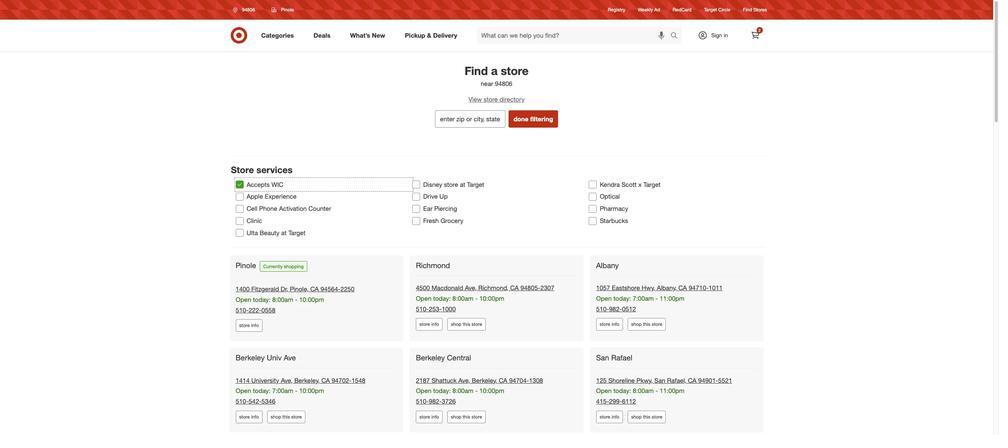 Task type: locate. For each thing, give the bounding box(es) containing it.
shop down 6112
[[631, 414, 642, 420]]

pinole up categories link
[[281, 7, 294, 13]]

shop this store down 1000
[[451, 322, 482, 328]]

today: down the university
[[253, 387, 271, 395]]

510- down the 1057
[[596, 305, 609, 313]]

info
[[432, 322, 439, 328], [612, 322, 620, 328], [251, 323, 259, 329], [251, 414, 259, 420], [432, 414, 439, 420], [612, 414, 620, 420]]

wic
[[272, 181, 284, 189]]

10:00pm down pinole,
[[299, 296, 324, 304]]

0 horizontal spatial san
[[596, 354, 609, 363]]

510- inside 1057 eastshore hwy, albany, ca 94710-1011 open today: 7:00am - 11:00pm 510-982-0512
[[596, 305, 609, 313]]

redcard link
[[673, 6, 692, 13]]

circle
[[719, 7, 731, 13]]

ca left 94805-
[[510, 284, 519, 292]]

8:00am up 1000
[[453, 295, 474, 303]]

ca inside 4500 macdonald ave, richmond, ca 94805-2307 open today: 8:00am - 10:00pm 510-253-1000
[[510, 284, 519, 292]]

store inside group
[[444, 181, 458, 189]]

8:00am up 3726
[[453, 387, 474, 395]]

store down 542-
[[239, 414, 250, 420]]

0 horizontal spatial 94806
[[242, 7, 255, 13]]

8:00am for berkeley central
[[453, 387, 474, 395]]

4500 macdonald ave, richmond, ca 94805-2307 open today: 8:00am - 10:00pm 510-253-1000
[[416, 284, 555, 313]]

shop
[[451, 322, 462, 328], [631, 322, 642, 328], [271, 414, 281, 420], [451, 414, 462, 420], [631, 414, 642, 420]]

store info down the '510-982-3726' link
[[420, 414, 439, 420]]

shop this store down 3726
[[451, 414, 482, 420]]

shop down 1000
[[451, 322, 462, 328]]

10:00pm for pinole
[[299, 296, 324, 304]]

1 11:00pm from the top
[[660, 295, 685, 303]]

11:00pm inside 1057 eastshore hwy, albany, ca 94710-1011 open today: 7:00am - 11:00pm 510-982-0512
[[660, 295, 685, 303]]

Fresh Grocery checkbox
[[412, 217, 420, 225]]

open inside 1414 university ave, berkeley, ca 94702-1548 open today: 7:00am - 10:00pm 510-542-5346
[[236, 387, 251, 395]]

510- inside 1414 university ave, berkeley, ca 94702-1548 open today: 7:00am - 10:00pm 510-542-5346
[[236, 398, 249, 406]]

info for albany
[[612, 322, 620, 328]]

982- for albany
[[609, 305, 622, 313]]

this for san rafael
[[643, 414, 651, 420]]

8:00am inside "2187 shattuck ave, berkeley, ca 94704-1308 open today: 8:00am - 10:00pm 510-982-3726"
[[453, 387, 474, 395]]

6112
[[622, 398, 636, 406]]

open inside 125 shoreline pkwy, san rafael, ca 94901-5521 open today: 8:00am - 11:00pm 415-299-6112
[[596, 387, 612, 395]]

1 horizontal spatial 7:00am
[[633, 295, 654, 303]]

target for ulta beauty at target
[[288, 229, 306, 237]]

open inside 1057 eastshore hwy, albany, ca 94710-1011 open today: 7:00am - 11:00pm 510-982-0512
[[596, 295, 612, 303]]

find left 'stores'
[[743, 7, 752, 13]]

shop this store button down 6112
[[628, 411, 666, 424]]

store down 510-982-0512 link
[[600, 322, 611, 328]]

today: for richmond
[[433, 295, 451, 303]]

currently
[[263, 264, 283, 270]]

10:00pm down 1414 university ave, berkeley, ca 94702-1548 link
[[299, 387, 324, 395]]

- down the 125 shoreline pkwy, san rafael, ca 94901-5521 link at the right of the page
[[656, 387, 658, 395]]

disney
[[423, 181, 442, 189]]

info down 222-
[[251, 323, 259, 329]]

shop this store
[[451, 322, 482, 328], [631, 322, 663, 328], [271, 414, 302, 420], [451, 414, 482, 420], [631, 414, 663, 420]]

ave, right the university
[[281, 377, 293, 385]]

today: inside 1400 fitzgerald dr, pinole, ca 94564-2250 open today: 8:00am - 10:00pm 510-222-0558
[[253, 296, 271, 304]]

982- down shattuck
[[429, 398, 442, 406]]

berkeley, inside "2187 shattuck ave, berkeley, ca 94704-1308 open today: 8:00am - 10:00pm 510-982-3726"
[[472, 377, 497, 385]]

7:00am inside 1414 university ave, berkeley, ca 94702-1548 open today: 7:00am - 10:00pm 510-542-5346
[[272, 387, 293, 395]]

berkeley, for berkeley univ ave
[[294, 377, 320, 385]]

berkeley inside "link"
[[236, 354, 265, 363]]

Kendra Scott x Target checkbox
[[589, 181, 597, 189]]

2187 shattuck ave, berkeley, ca 94704-1308 link
[[416, 377, 543, 385]]

510- down the 2187
[[416, 398, 429, 406]]

1 vertical spatial 11:00pm
[[660, 387, 685, 395]]

pinole inside pinole dropdown button
[[281, 7, 294, 13]]

pinole,
[[290, 285, 309, 293]]

510-542-5346 link
[[236, 398, 276, 406]]

5346
[[262, 398, 276, 406]]

Accepts WIC checkbox
[[236, 181, 244, 189]]

today: for albany
[[614, 295, 631, 303]]

info for berkeley central
[[432, 414, 439, 420]]

94806 inside dropdown button
[[242, 7, 255, 13]]

ca right "albany,"
[[679, 284, 687, 292]]

shop for san rafael
[[631, 414, 642, 420]]

shop this store button down 0512
[[628, 319, 666, 331]]

store info down 222-
[[239, 323, 259, 329]]

this for berkeley univ ave
[[283, 414, 290, 420]]

weekly ad
[[638, 7, 660, 13]]

ca inside 1400 fitzgerald dr, pinole, ca 94564-2250 open today: 8:00am - 10:00pm 510-222-0558
[[310, 285, 319, 293]]

ca right rafael,
[[688, 377, 697, 385]]

- for berkeley central
[[475, 387, 478, 395]]

1057
[[596, 284, 610, 292]]

1 horizontal spatial 94806
[[495, 80, 513, 88]]

find up near
[[465, 64, 488, 78]]

this down 125 shoreline pkwy, san rafael, ca 94901-5521 open today: 8:00am - 11:00pm 415-299-6112
[[643, 414, 651, 420]]

what's new link
[[344, 27, 395, 44]]

deals link
[[307, 27, 340, 44]]

510- for richmond
[[416, 305, 429, 313]]

8:00am down dr,
[[272, 296, 293, 304]]

berkeley, left 94704-
[[472, 377, 497, 385]]

ca inside 1057 eastshore hwy, albany, ca 94710-1011 open today: 7:00am - 11:00pm 510-982-0512
[[679, 284, 687, 292]]

1 vertical spatial 982-
[[429, 398, 442, 406]]

0 vertical spatial 94806
[[242, 7, 255, 13]]

10:00pm inside "2187 shattuck ave, berkeley, ca 94704-1308 open today: 8:00am - 10:00pm 510-982-3726"
[[480, 387, 504, 395]]

today: down macdonald
[[433, 295, 451, 303]]

- down 1414 university ave, berkeley, ca 94702-1548 link
[[295, 387, 298, 395]]

0 vertical spatial at
[[460, 181, 466, 189]]

pickup
[[405, 31, 425, 39]]

Ear Piercing checkbox
[[412, 205, 420, 213]]

ca
[[510, 284, 519, 292], [679, 284, 687, 292], [310, 285, 319, 293], [321, 377, 330, 385], [499, 377, 508, 385], [688, 377, 697, 385]]

info down the '510-982-3726' link
[[432, 414, 439, 420]]

1 horizontal spatial berkeley
[[416, 354, 445, 363]]

510- down 1414
[[236, 398, 249, 406]]

982- inside "2187 shattuck ave, berkeley, ca 94704-1308 open today: 8:00am - 10:00pm 510-982-3726"
[[429, 398, 442, 406]]

open inside "2187 shattuck ave, berkeley, ca 94704-1308 open today: 8:00am - 10:00pm 510-982-3726"
[[416, 387, 432, 395]]

shop for albany
[[631, 322, 642, 328]]

1 berkeley from the left
[[236, 354, 265, 363]]

store info link down 542-
[[236, 411, 262, 424]]

open inside 1400 fitzgerald dr, pinole, ca 94564-2250 open today: 8:00am - 10:00pm 510-222-0558
[[236, 296, 251, 304]]

10:00pm down the 2187 shattuck ave, berkeley, ca 94704-1308 link at the bottom
[[480, 387, 504, 395]]

done filtering
[[514, 115, 553, 123]]

1 horizontal spatial pinole
[[281, 7, 294, 13]]

- inside 1057 eastshore hwy, albany, ca 94710-1011 open today: 7:00am - 11:00pm 510-982-0512
[[656, 295, 658, 303]]

berkeley
[[236, 354, 265, 363], [416, 354, 445, 363]]

982- for berkeley central
[[429, 398, 442, 406]]

shop this store button down 3726
[[448, 411, 486, 424]]

today: inside 4500 macdonald ave, richmond, ca 94805-2307 open today: 8:00am - 10:00pm 510-253-1000
[[433, 295, 451, 303]]

ca right pinole,
[[310, 285, 319, 293]]

berkeley, down ave
[[294, 377, 320, 385]]

11:00pm inside 125 shoreline pkwy, san rafael, ca 94901-5521 open today: 8:00am - 11:00pm 415-299-6112
[[660, 387, 685, 395]]

1 horizontal spatial 982-
[[609, 305, 622, 313]]

this down 4500 macdonald ave, richmond, ca 94805-2307 open today: 8:00am - 10:00pm 510-253-1000
[[463, 322, 470, 328]]

berkeley, inside 1414 university ave, berkeley, ca 94702-1548 open today: 7:00am - 10:00pm 510-542-5346
[[294, 377, 320, 385]]

ave, inside "2187 shattuck ave, berkeley, ca 94704-1308 open today: 8:00am - 10:00pm 510-982-3726"
[[459, 377, 470, 385]]

0 horizontal spatial 7:00am
[[272, 387, 293, 395]]

san inside 125 shoreline pkwy, san rafael, ca 94901-5521 open today: 8:00am - 11:00pm 415-299-6112
[[655, 377, 666, 385]]

0 horizontal spatial berkeley,
[[294, 377, 320, 385]]

categories link
[[255, 27, 304, 44]]

open up 415-
[[596, 387, 612, 395]]

store
[[501, 64, 529, 78], [484, 96, 498, 103], [444, 181, 458, 189], [420, 322, 430, 328], [472, 322, 482, 328], [600, 322, 611, 328], [652, 322, 663, 328], [239, 323, 250, 329], [239, 414, 250, 420], [291, 414, 302, 420], [420, 414, 430, 420], [472, 414, 482, 420], [600, 414, 611, 420], [652, 414, 663, 420]]

find stores link
[[743, 6, 767, 13]]

today: down shoreline
[[614, 387, 631, 395]]

store info link down 299-
[[596, 411, 623, 424]]

richmond
[[416, 261, 450, 270]]

ave, for berkeley univ ave
[[281, 377, 293, 385]]

94704-
[[509, 377, 529, 385]]

- down 1400 fitzgerald dr, pinole, ca 94564-2250 'link'
[[295, 296, 298, 304]]

shop down the 5346
[[271, 414, 281, 420]]

2 berkeley, from the left
[[472, 377, 497, 385]]

shop this store for albany
[[631, 322, 663, 328]]

510-253-1000 link
[[416, 305, 456, 313]]

info down 253-
[[432, 322, 439, 328]]

berkeley up 1414
[[236, 354, 265, 363]]

univ
[[267, 354, 282, 363]]

today: inside "2187 shattuck ave, berkeley, ca 94704-1308 open today: 8:00am - 10:00pm 510-982-3726"
[[433, 387, 451, 395]]

- inside "2187 shattuck ave, berkeley, ca 94704-1308 open today: 8:00am - 10:00pm 510-982-3726"
[[475, 387, 478, 395]]

ave, left richmond, at the bottom of the page
[[465, 284, 477, 292]]

4500 macdonald ave, richmond, ca 94805-2307 link
[[416, 284, 555, 292]]

sign in link
[[691, 27, 741, 44]]

2307
[[541, 284, 555, 292]]

berkeley for berkeley univ ave
[[236, 354, 265, 363]]

- down the 1057 eastshore hwy, albany, ca 94710-1011 'link'
[[656, 295, 658, 303]]

0 horizontal spatial find
[[465, 64, 488, 78]]

search
[[667, 32, 686, 40]]

510- down 4500
[[416, 305, 429, 313]]

store info link for richmond
[[416, 319, 443, 331]]

Drive Up checkbox
[[412, 193, 420, 201]]

shop this store down the 5346
[[271, 414, 302, 420]]

11:00pm down "albany,"
[[660, 295, 685, 303]]

1 horizontal spatial find
[[743, 7, 752, 13]]

find
[[743, 7, 752, 13], [465, 64, 488, 78]]

1057 eastshore hwy, albany, ca 94710-1011 link
[[596, 284, 723, 292]]

pharmacy
[[600, 205, 628, 213]]

today: for pinole
[[253, 296, 271, 304]]

510- down 1400
[[236, 307, 249, 314]]

ca for richmond
[[510, 284, 519, 292]]

berkeley univ ave link
[[236, 354, 298, 363]]

shop this store button for berkeley central
[[448, 411, 486, 424]]

this for albany
[[643, 322, 651, 328]]

1 horizontal spatial san
[[655, 377, 666, 385]]

find stores
[[743, 7, 767, 13]]

- down "4500 macdonald ave, richmond, ca 94805-2307" link
[[475, 295, 478, 303]]

-
[[475, 295, 478, 303], [656, 295, 658, 303], [295, 296, 298, 304], [295, 387, 298, 395], [475, 387, 478, 395], [656, 387, 658, 395]]

currently shopping
[[263, 264, 304, 270]]

Optical checkbox
[[589, 193, 597, 201]]

shop this store button down the 5346
[[267, 411, 306, 424]]

1 berkeley, from the left
[[294, 377, 320, 385]]

0 vertical spatial 11:00pm
[[660, 295, 685, 303]]

7:00am for albany
[[633, 295, 654, 303]]

1 vertical spatial find
[[465, 64, 488, 78]]

542-
[[249, 398, 262, 406]]

shop this store down 6112
[[631, 414, 663, 420]]

ulta
[[247, 229, 258, 237]]

1 horizontal spatial berkeley,
[[472, 377, 497, 385]]

- for richmond
[[475, 295, 478, 303]]

today: for berkeley univ ave
[[253, 387, 271, 395]]

1 vertical spatial 7:00am
[[272, 387, 293, 395]]

510- inside "2187 shattuck ave, berkeley, ca 94704-1308 open today: 8:00am - 10:00pm 510-982-3726"
[[416, 398, 429, 406]]

2 berkeley from the left
[[416, 354, 445, 363]]

4500
[[416, 284, 430, 292]]

at for store
[[460, 181, 466, 189]]

8:00am down pkwy,
[[633, 387, 654, 395]]

shop this store for berkeley univ ave
[[271, 414, 302, 420]]

1414 university ave, berkeley, ca 94702-1548 open today: 7:00am - 10:00pm 510-542-5346
[[236, 377, 366, 406]]

today: inside 1057 eastshore hwy, albany, ca 94710-1011 open today: 7:00am - 11:00pm 510-982-0512
[[614, 295, 631, 303]]

0 horizontal spatial berkeley
[[236, 354, 265, 363]]

open down the 2187
[[416, 387, 432, 395]]

0512
[[622, 305, 636, 313]]

0 horizontal spatial at
[[281, 229, 287, 237]]

shop this store down 0512
[[631, 322, 663, 328]]

982- down the eastshore
[[609, 305, 622, 313]]

94805-
[[521, 284, 541, 292]]

berkeley up the 2187
[[416, 354, 445, 363]]

ave, inside 1414 university ave, berkeley, ca 94702-1548 open today: 7:00am - 10:00pm 510-542-5346
[[281, 377, 293, 385]]

ca inside 125 shoreline pkwy, san rafael, ca 94901-5521 open today: 8:00am - 11:00pm 415-299-6112
[[688, 377, 697, 385]]

store services group
[[236, 179, 766, 239]]

store info down 542-
[[239, 414, 259, 420]]

94806
[[242, 7, 255, 13], [495, 80, 513, 88]]

this down 1414 university ave, berkeley, ca 94702-1548 open today: 7:00am - 10:00pm 510-542-5346
[[283, 414, 290, 420]]

at for beauty
[[281, 229, 287, 237]]

- inside 1414 university ave, berkeley, ca 94702-1548 open today: 7:00am - 10:00pm 510-542-5346
[[295, 387, 298, 395]]

berkeley,
[[294, 377, 320, 385], [472, 377, 497, 385]]

this for richmond
[[463, 322, 470, 328]]

state
[[486, 115, 500, 123]]

- inside 125 shoreline pkwy, san rafael, ca 94901-5521 open today: 8:00am - 11:00pm 415-299-6112
[[656, 387, 658, 395]]

0 vertical spatial 982-
[[609, 305, 622, 313]]

open for pinole
[[236, 296, 251, 304]]

ca left '94702-'
[[321, 377, 330, 385]]

ad
[[655, 7, 660, 13]]

ca inside "2187 shattuck ave, berkeley, ca 94704-1308 open today: 8:00am - 10:00pm 510-982-3726"
[[499, 377, 508, 385]]

this down 1057 eastshore hwy, albany, ca 94710-1011 open today: 7:00am - 11:00pm 510-982-0512
[[643, 322, 651, 328]]

11:00pm
[[660, 295, 685, 303], [660, 387, 685, 395]]

today: down shattuck
[[433, 387, 451, 395]]

view
[[469, 96, 482, 103]]

store info link down 510-982-0512 link
[[596, 319, 623, 331]]

shop this store button
[[448, 319, 486, 331], [628, 319, 666, 331], [267, 411, 306, 424], [448, 411, 486, 424], [628, 411, 666, 424]]

find inside find a store near 94806
[[465, 64, 488, 78]]

shop this store for san rafael
[[631, 414, 663, 420]]

at right 'beauty'
[[281, 229, 287, 237]]

pinole up 1400
[[236, 261, 256, 270]]

store down 253-
[[420, 322, 430, 328]]

store info for richmond
[[420, 322, 439, 328]]

filtering
[[530, 115, 553, 123]]

2250
[[341, 285, 355, 293]]

target for disney store at target
[[467, 181, 484, 189]]

94806 left pinole dropdown button
[[242, 7, 255, 13]]

Apple Experience checkbox
[[236, 193, 244, 201]]

shop this store for richmond
[[451, 322, 482, 328]]

grocery
[[441, 217, 464, 225]]

ave,
[[465, 284, 477, 292], [281, 377, 293, 385], [459, 377, 470, 385]]

store info down 510-982-0512 link
[[600, 322, 620, 328]]

store up up
[[444, 181, 458, 189]]

find a store near 94806
[[465, 64, 529, 88]]

shop down 3726
[[451, 414, 462, 420]]

5521
[[718, 377, 732, 385]]

10:00pm inside 4500 macdonald ave, richmond, ca 94805-2307 open today: 8:00am - 10:00pm 510-253-1000
[[480, 295, 504, 303]]

store info down 299-
[[600, 414, 620, 420]]

253-
[[429, 305, 442, 313]]

510- for berkeley central
[[416, 398, 429, 406]]

10:00pm inside 1414 university ave, berkeley, ca 94702-1548 open today: 7:00am - 10:00pm 510-542-5346
[[299, 387, 324, 395]]

0 vertical spatial pinole
[[281, 7, 294, 13]]

Clinic checkbox
[[236, 217, 244, 225]]

open down 1414
[[236, 387, 251, 395]]

11:00pm down rafael,
[[660, 387, 685, 395]]

info down 510-982-0512 link
[[612, 322, 620, 328]]

sign
[[712, 32, 723, 39]]

2 11:00pm from the top
[[660, 387, 685, 395]]

target for kendra scott x target
[[644, 181, 661, 189]]

0 vertical spatial san
[[596, 354, 609, 363]]

982- inside 1057 eastshore hwy, albany, ca 94710-1011 open today: 7:00am - 11:00pm 510-982-0512
[[609, 305, 622, 313]]

today: down fitzgerald
[[253, 296, 271, 304]]

ca inside 1414 university ave, berkeley, ca 94702-1548 open today: 7:00am - 10:00pm 510-542-5346
[[321, 377, 330, 385]]

8:00am
[[453, 295, 474, 303], [272, 296, 293, 304], [453, 387, 474, 395], [633, 387, 654, 395]]

open for richmond
[[416, 295, 432, 303]]

7:00am up the 5346
[[272, 387, 293, 395]]

store info link down 222-
[[236, 320, 262, 332]]

&
[[427, 31, 432, 39]]

94702-
[[332, 377, 352, 385]]

store down 125 shoreline pkwy, san rafael, ca 94901-5521 open today: 8:00am - 11:00pm 415-299-6112
[[652, 414, 663, 420]]

1 vertical spatial at
[[281, 229, 287, 237]]

shopping
[[284, 264, 304, 270]]

store info link down the '510-982-3726' link
[[416, 411, 443, 424]]

info down 299-
[[612, 414, 620, 420]]

1 horizontal spatial at
[[460, 181, 466, 189]]

415-
[[596, 398, 609, 406]]

shop this store button down 1000
[[448, 319, 486, 331]]

- inside 1400 fitzgerald dr, pinole, ca 94564-2250 open today: 8:00am - 10:00pm 510-222-0558
[[295, 296, 298, 304]]

ca for albany
[[679, 284, 687, 292]]

open down 1400
[[236, 296, 251, 304]]

ave, right shattuck
[[459, 377, 470, 385]]

san left rafael
[[596, 354, 609, 363]]

1 vertical spatial pinole
[[236, 261, 256, 270]]

categories
[[261, 31, 294, 39]]

8:00am inside 1400 fitzgerald dr, pinole, ca 94564-2250 open today: 8:00am - 10:00pm 510-222-0558
[[272, 296, 293, 304]]

apple experience
[[247, 193, 297, 201]]

0 vertical spatial 7:00am
[[633, 295, 654, 303]]

store info link
[[416, 319, 443, 331], [596, 319, 623, 331], [236, 320, 262, 332], [236, 411, 262, 424], [416, 411, 443, 424], [596, 411, 623, 424]]

- inside 4500 macdonald ave, richmond, ca 94805-2307 open today: 8:00am - 10:00pm 510-253-1000
[[475, 295, 478, 303]]

7:00am inside 1057 eastshore hwy, albany, ca 94710-1011 open today: 7:00am - 11:00pm 510-982-0512
[[633, 295, 654, 303]]

store down 1414 university ave, berkeley, ca 94702-1548 open today: 7:00am - 10:00pm 510-542-5346
[[291, 414, 302, 420]]

shoreline
[[609, 377, 635, 385]]

10:00pm
[[480, 295, 504, 303], [299, 296, 324, 304], [299, 387, 324, 395], [480, 387, 504, 395]]

8:00am inside 4500 macdonald ave, richmond, ca 94805-2307 open today: 8:00am - 10:00pm 510-253-1000
[[453, 295, 474, 303]]

open down the 1057
[[596, 295, 612, 303]]

this down "2187 shattuck ave, berkeley, ca 94704-1308 open today: 8:00am - 10:00pm 510-982-3726"
[[463, 414, 470, 420]]

0 vertical spatial find
[[743, 7, 752, 13]]

shop this store button for san rafael
[[628, 411, 666, 424]]

open inside 4500 macdonald ave, richmond, ca 94805-2307 open today: 8:00am - 10:00pm 510-253-1000
[[416, 295, 432, 303]]

Starbucks checkbox
[[589, 217, 597, 225]]

1 vertical spatial 94806
[[495, 80, 513, 88]]

510-
[[416, 305, 429, 313], [596, 305, 609, 313], [236, 307, 249, 314], [236, 398, 249, 406], [416, 398, 429, 406]]

today: inside 1414 university ave, berkeley, ca 94702-1548 open today: 7:00am - 10:00pm 510-542-5346
[[253, 387, 271, 395]]

target inside "link"
[[704, 7, 717, 13]]

1 vertical spatial san
[[655, 377, 666, 385]]

store right a
[[501, 64, 529, 78]]

ave, inside 4500 macdonald ave, richmond, ca 94805-2307 open today: 8:00am - 10:00pm 510-253-1000
[[465, 284, 477, 292]]

510- inside 4500 macdonald ave, richmond, ca 94805-2307 open today: 8:00am - 10:00pm 510-253-1000
[[416, 305, 429, 313]]

7:00am down hwy,
[[633, 295, 654, 303]]

510- inside 1400 fitzgerald dr, pinole, ca 94564-2250 open today: 8:00am - 10:00pm 510-222-0558
[[236, 307, 249, 314]]

ca left 94704-
[[499, 377, 508, 385]]

store down 4500 macdonald ave, richmond, ca 94805-2307 open today: 8:00am - 10:00pm 510-253-1000
[[472, 322, 482, 328]]

info down 542-
[[251, 414, 259, 420]]

510- for pinole
[[236, 307, 249, 314]]

10:00pm inside 1400 fitzgerald dr, pinole, ca 94564-2250 open today: 8:00am - 10:00pm 510-222-0558
[[299, 296, 324, 304]]

0 horizontal spatial 982-
[[429, 398, 442, 406]]

store info link down 253-
[[416, 319, 443, 331]]



Task type: describe. For each thing, give the bounding box(es) containing it.
phone
[[259, 205, 277, 213]]

sign in
[[712, 32, 728, 39]]

berkeley for berkeley central
[[416, 354, 445, 363]]

hwy,
[[642, 284, 655, 292]]

scott
[[622, 181, 637, 189]]

new
[[372, 31, 385, 39]]

510- for berkeley univ ave
[[236, 398, 249, 406]]

dr,
[[281, 285, 288, 293]]

94710-
[[689, 284, 709, 292]]

1000
[[442, 305, 456, 313]]

search button
[[667, 27, 686, 46]]

ave, for richmond
[[465, 284, 477, 292]]

fresh
[[423, 217, 439, 225]]

counter
[[309, 205, 331, 213]]

pickup & delivery link
[[398, 27, 467, 44]]

Cell Phone Activation Counter checkbox
[[236, 205, 244, 213]]

510- for albany
[[596, 305, 609, 313]]

find for stores
[[743, 7, 752, 13]]

2187
[[416, 377, 430, 385]]

94806 inside find a store near 94806
[[495, 80, 513, 88]]

0558
[[262, 307, 276, 314]]

415-299-6112 link
[[596, 398, 636, 406]]

1400
[[236, 285, 250, 293]]

services
[[257, 164, 293, 175]]

shattuck
[[432, 377, 457, 385]]

store down 222-
[[239, 323, 250, 329]]

0 horizontal spatial pinole
[[236, 261, 256, 270]]

clinic
[[247, 217, 262, 225]]

Disney store at Target checkbox
[[412, 181, 420, 189]]

rafael
[[611, 354, 633, 363]]

ca for pinole
[[310, 285, 319, 293]]

125
[[596, 377, 607, 385]]

store info for pinole
[[239, 323, 259, 329]]

shop this store button for richmond
[[448, 319, 486, 331]]

7:00am for berkeley univ ave
[[272, 387, 293, 395]]

pkwy,
[[637, 377, 653, 385]]

10:00pm for richmond
[[480, 295, 504, 303]]

fresh grocery
[[423, 217, 464, 225]]

university
[[251, 377, 279, 385]]

2
[[759, 28, 761, 33]]

target circle
[[704, 7, 731, 13]]

open for berkeley central
[[416, 387, 432, 395]]

store info link for albany
[[596, 319, 623, 331]]

store info link for san rafael
[[596, 411, 623, 424]]

store down "2187 shattuck ave, berkeley, ca 94704-1308 open today: 8:00am - 10:00pm 510-982-3726"
[[472, 414, 482, 420]]

10:00pm for berkeley univ ave
[[299, 387, 324, 395]]

drive
[[423, 193, 438, 201]]

Ulta Beauty at Target checkbox
[[236, 229, 244, 237]]

redcard
[[673, 7, 692, 13]]

info for san rafael
[[612, 414, 620, 420]]

store down 415-
[[600, 414, 611, 420]]

1414
[[236, 377, 250, 385]]

albany,
[[657, 284, 677, 292]]

shop this store button for albany
[[628, 319, 666, 331]]

store info for berkeley central
[[420, 414, 439, 420]]

3726
[[442, 398, 456, 406]]

store info link for berkeley univ ave
[[236, 411, 262, 424]]

store info link for berkeley central
[[416, 411, 443, 424]]

ave, for berkeley central
[[459, 377, 470, 385]]

san rafael link
[[596, 354, 634, 363]]

enter zip or city, state
[[440, 115, 500, 123]]

ave
[[284, 354, 296, 363]]

shop for richmond
[[451, 322, 462, 328]]

albany link
[[596, 261, 621, 270]]

ulta beauty at target
[[247, 229, 306, 237]]

94901-
[[699, 377, 718, 385]]

Pharmacy checkbox
[[589, 205, 597, 213]]

activation
[[279, 205, 307, 213]]

store info for albany
[[600, 322, 620, 328]]

store info for san rafael
[[600, 414, 620, 420]]

10:00pm for berkeley central
[[480, 387, 504, 395]]

berkeley univ ave
[[236, 354, 296, 363]]

1308
[[529, 377, 543, 385]]

x
[[639, 181, 642, 189]]

find for a
[[465, 64, 488, 78]]

cell phone activation counter
[[247, 205, 331, 213]]

today: inside 125 shoreline pkwy, san rafael, ca 94901-5521 open today: 8:00am - 11:00pm 415-299-6112
[[614, 387, 631, 395]]

510-982-0512 link
[[596, 305, 636, 313]]

registry link
[[608, 6, 626, 13]]

ca for berkeley univ ave
[[321, 377, 330, 385]]

registry
[[608, 7, 626, 13]]

optical
[[600, 193, 620, 201]]

today: for berkeley central
[[433, 387, 451, 395]]

richmond,
[[479, 284, 509, 292]]

view store directory
[[469, 96, 525, 103]]

berkeley central
[[416, 354, 471, 363]]

510-222-0558 link
[[236, 307, 276, 314]]

store down 1057 eastshore hwy, albany, ca 94710-1011 open today: 7:00am - 11:00pm 510-982-0512
[[652, 322, 663, 328]]

store right view
[[484, 96, 498, 103]]

- for albany
[[656, 295, 658, 303]]

ca for berkeley central
[[499, 377, 508, 385]]

1057 eastshore hwy, albany, ca 94710-1011 open today: 7:00am - 11:00pm 510-982-0512
[[596, 284, 723, 313]]

510-982-3726 link
[[416, 398, 456, 406]]

- for berkeley univ ave
[[295, 387, 298, 395]]

1400 fitzgerald dr, pinole, ca 94564-2250 open today: 8:00am - 10:00pm 510-222-0558
[[236, 285, 355, 314]]

fitzgerald
[[251, 285, 279, 293]]

macdonald
[[432, 284, 463, 292]]

1548
[[352, 377, 366, 385]]

store down the '510-982-3726' link
[[420, 414, 430, 420]]

up
[[440, 193, 448, 201]]

weekly
[[638, 7, 653, 13]]

1414 university ave, berkeley, ca 94702-1548 link
[[236, 377, 366, 385]]

berkeley, for berkeley central
[[472, 377, 497, 385]]

open for albany
[[596, 295, 612, 303]]

- for pinole
[[295, 296, 298, 304]]

what's new
[[350, 31, 385, 39]]

8:00am inside 125 shoreline pkwy, san rafael, ca 94901-5521 open today: 8:00am - 11:00pm 415-299-6112
[[633, 387, 654, 395]]

this for berkeley central
[[463, 414, 470, 420]]

enter zip or city, state button
[[435, 110, 506, 128]]

enter
[[440, 115, 455, 123]]

store inside find a store near 94806
[[501, 64, 529, 78]]

store services
[[231, 164, 293, 175]]

shop this store button for berkeley univ ave
[[267, 411, 306, 424]]

a
[[491, 64, 498, 78]]

ear piercing
[[423, 205, 457, 213]]

info for pinole
[[251, 323, 259, 329]]

What can we help you find? suggestions appear below search field
[[477, 27, 673, 44]]

beauty
[[260, 229, 280, 237]]

8:00am for richmond
[[453, 295, 474, 303]]

starbucks
[[600, 217, 628, 225]]

2187 shattuck ave, berkeley, ca 94704-1308 open today: 8:00am - 10:00pm 510-982-3726
[[416, 377, 543, 406]]

info for berkeley univ ave
[[251, 414, 259, 420]]

store info for berkeley univ ave
[[239, 414, 259, 420]]

open for berkeley univ ave
[[236, 387, 251, 395]]

shop this store for berkeley central
[[451, 414, 482, 420]]

store info link for pinole
[[236, 320, 262, 332]]

1011
[[709, 284, 723, 292]]

accepts wic
[[247, 181, 284, 189]]

richmond link
[[416, 261, 452, 270]]

central
[[447, 354, 471, 363]]

view store directory link
[[222, 95, 772, 104]]

pinole button
[[267, 3, 299, 17]]

299-
[[609, 398, 622, 406]]

222-
[[249, 307, 262, 314]]

shop for berkeley univ ave
[[271, 414, 281, 420]]

94564-
[[321, 285, 341, 293]]

piercing
[[434, 205, 457, 213]]

shop for berkeley central
[[451, 414, 462, 420]]

info for richmond
[[432, 322, 439, 328]]

8:00am for pinole
[[272, 296, 293, 304]]



Task type: vqa. For each thing, say whether or not it's contained in the screenshot.


